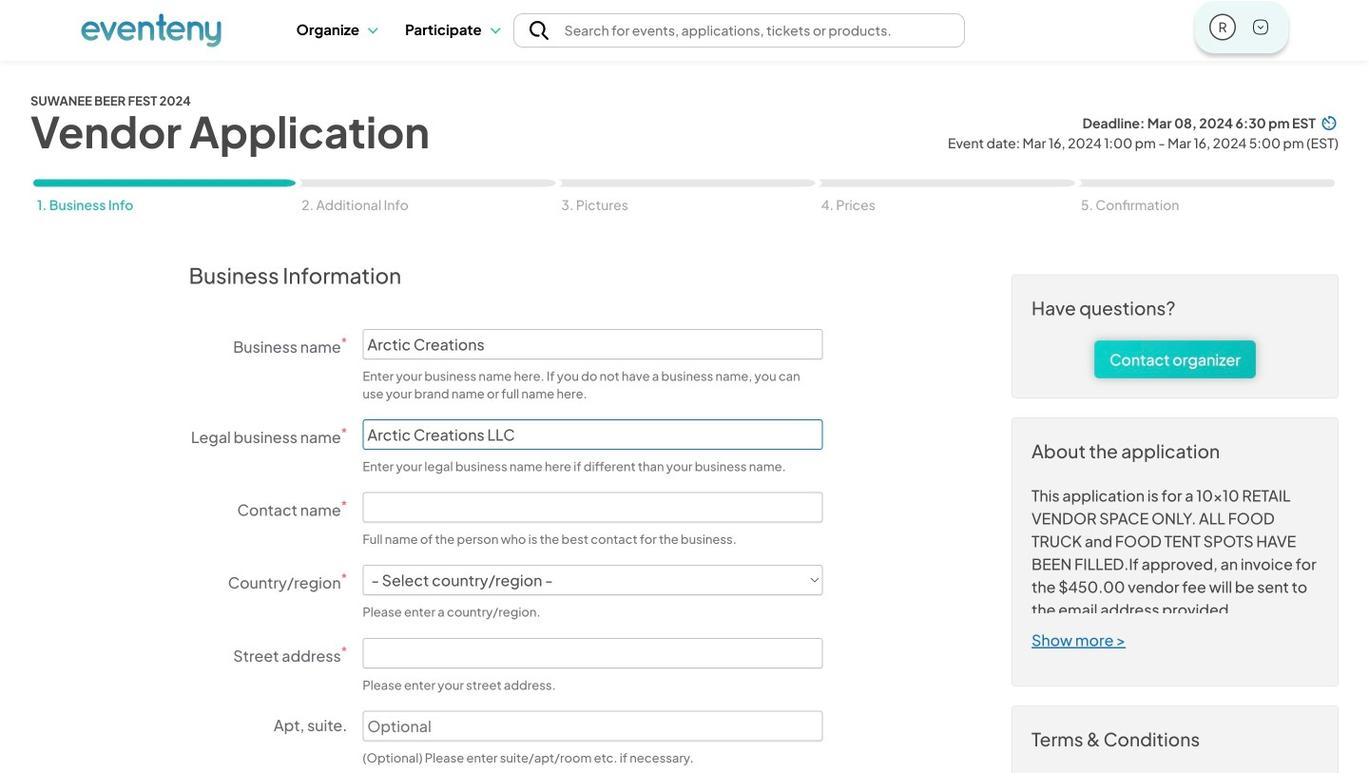 Task type: locate. For each thing, give the bounding box(es) containing it.
ruby element
[[1211, 15, 1235, 39]]

eventeny logo image
[[81, 13, 222, 48]]

None text field
[[363, 329, 823, 359], [363, 492, 823, 523], [363, 638, 823, 668], [363, 329, 823, 359], [363, 492, 823, 523], [363, 638, 823, 668]]

None text field
[[363, 420, 823, 450]]

Optional text field
[[363, 711, 823, 741]]



Task type: describe. For each thing, give the bounding box(es) containing it.
search image
[[530, 21, 549, 40]]

main element
[[81, 0, 1289, 60]]



